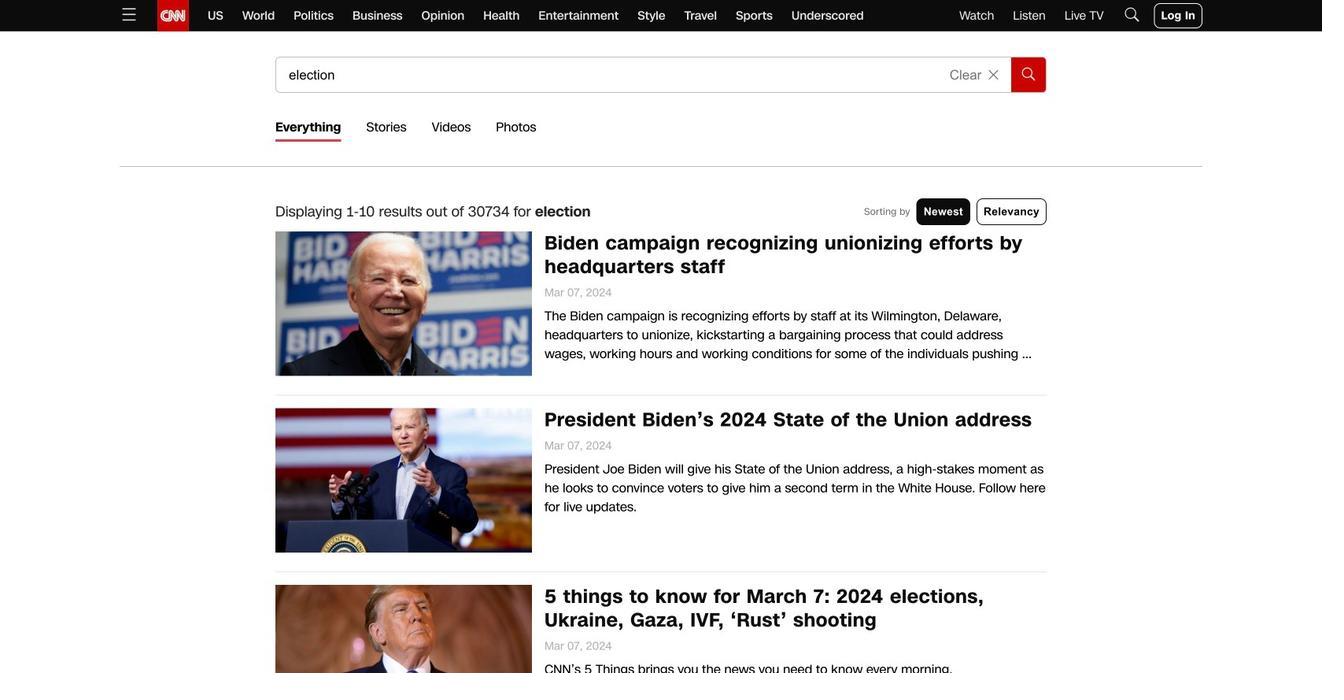 Task type: describe. For each thing, give the bounding box(es) containing it.
search icon image
[[1123, 5, 1142, 24]]



Task type: locate. For each thing, give the bounding box(es) containing it.
open menu icon image
[[120, 5, 139, 24]]

None text field
[[276, 57, 936, 92]]

ui add 2 image
[[982, 63, 1006, 87]]

search image
[[1019, 62, 1039, 82]]



Task type: vqa. For each thing, say whether or not it's contained in the screenshot.
Open Menu Icon on the left
yes



